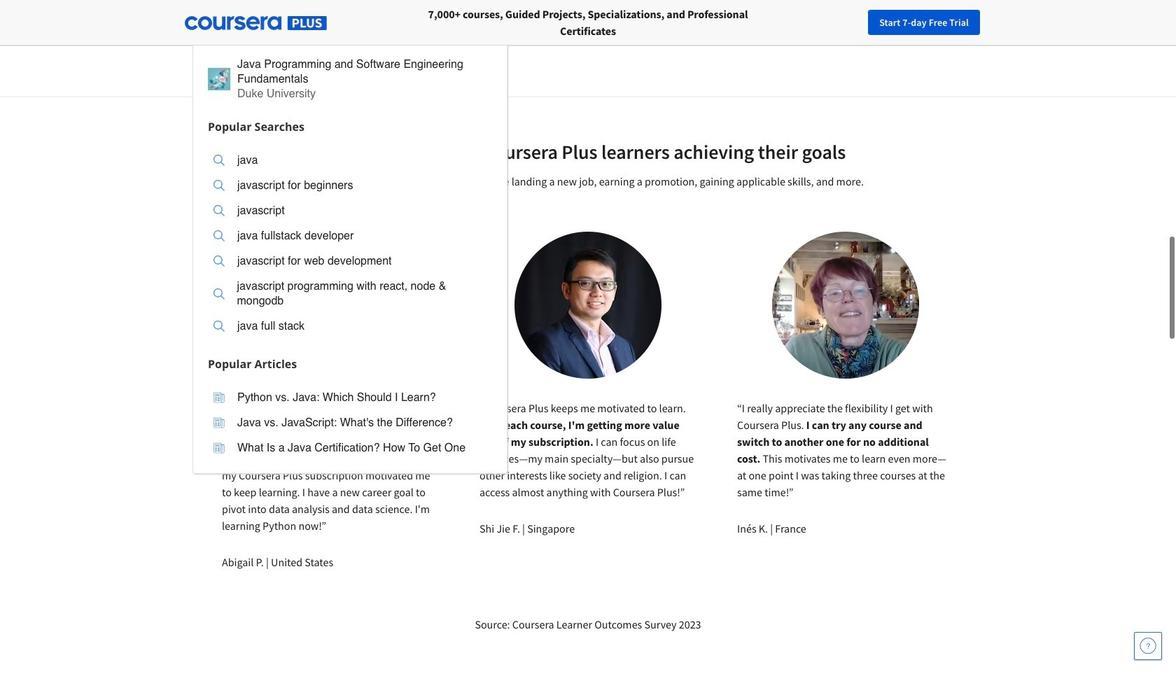 Task type: describe. For each thing, give the bounding box(es) containing it.
coursera plus image
[[185, 16, 327, 30]]

2 list box from the top
[[193, 376, 507, 473]]

e.g. Machine Learning text field
[[320, 0, 827, 11]]

learner image inés k. image
[[772, 232, 920, 379]]

learner image shi jie f. image
[[515, 232, 662, 379]]

help center image
[[1140, 638, 1157, 655]]



Task type: vqa. For each thing, say whether or not it's contained in the screenshot.
learner image inés k.
yes



Task type: locate. For each thing, give the bounding box(es) containing it.
None search field
[[193, 9, 529, 474]]

1 list box from the top
[[193, 139, 507, 351]]

suggestion image image
[[208, 68, 230, 90], [214, 155, 225, 166], [214, 180, 225, 191], [214, 205, 225, 216], [214, 230, 225, 242], [214, 256, 225, 267], [213, 288, 225, 299], [214, 321, 225, 332], [214, 392, 225, 403], [214, 417, 225, 429], [214, 443, 225, 454]]

0 vertical spatial list box
[[193, 139, 507, 351]]

list box
[[193, 139, 507, 351], [193, 376, 507, 473]]

What do you want to learn? text field
[[193, 9, 501, 37]]

1 vertical spatial list box
[[193, 376, 507, 473]]

autocomplete results list box
[[193, 42, 508, 474]]

learner image abigail p. image
[[257, 232, 404, 379]]



